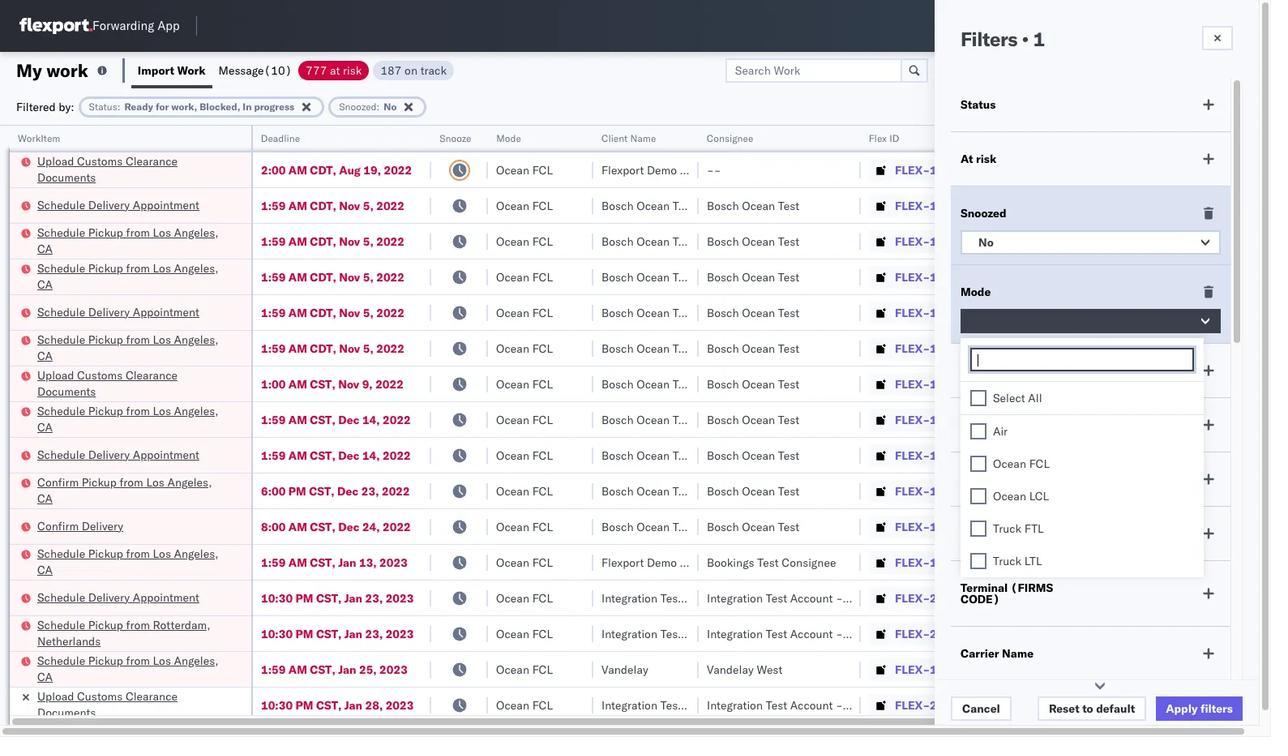 Task type: describe. For each thing, give the bounding box(es) containing it.
2022 for upload customs clearance documents link for 2:00 am cdt, aug 19, 2022
[[384, 163, 412, 177]]

3 account from the top
[[791, 698, 833, 712]]

13 flex- from the top
[[895, 591, 930, 605]]

1662119
[[930, 662, 980, 677]]

777
[[306, 63, 327, 77]]

schedule delivery appointment for 10:30 pm cst, jan 23, 2023
[[37, 590, 199, 605]]

1 ceau7522281, from the top
[[999, 198, 1082, 212]]

vandelay for vandelay
[[602, 662, 649, 677]]

angeles, for confirm pickup from los angeles, ca link
[[167, 475, 212, 489]]

forwarding app link
[[19, 18, 180, 34]]

flexport. image
[[19, 18, 92, 34]]

1 schedule pickup from los angeles, ca button from the top
[[37, 224, 230, 258]]

integration for schedule pickup from rotterdam, netherlands
[[707, 627, 763, 641]]

(firms
[[1011, 581, 1054, 595]]

los for third schedule pickup from los angeles, ca button from the bottom
[[153, 403, 171, 418]]

schedule pickup from rotterdam, netherlands link
[[37, 617, 230, 649]]

2023 right "25,"
[[380, 662, 408, 677]]

1:00
[[261, 377, 286, 391]]

schedule for 5th schedule pickup from los angeles, ca button
[[37, 546, 85, 561]]

7 1:59 from the top
[[261, 448, 286, 463]]

flex-1846748 for sixth schedule pickup from los angeles, ca button from the bottom of the page
[[895, 234, 980, 249]]

11 flex- from the top
[[895, 519, 930, 534]]

reset to default
[[1049, 702, 1136, 716]]

cdt, for sixth schedule pickup from los angeles, ca button from the bottom of the page's schedule pickup from los angeles, ca link
[[310, 234, 336, 249]]

from for schedule pickup from los angeles, ca link associated with sixth schedule pickup from los angeles, ca button from the top of the page
[[126, 653, 150, 668]]

4 1:59 from the top
[[261, 305, 286, 320]]

1 ceau7522281, hlxu6269489, hlxu8034992 from the top
[[999, 198, 1251, 212]]

message
[[219, 63, 264, 77]]

1 1846748 from the top
[[930, 198, 980, 213]]

maeu9408431 for 10:30 pm cst, jan 28, 2023
[[1105, 698, 1187, 712]]

rotterdam,
[[153, 618, 211, 632]]

28,
[[365, 698, 383, 712]]

2:00
[[261, 163, 286, 177]]

arrival
[[961, 472, 998, 487]]

4 am from the top
[[289, 270, 307, 284]]

9 resize handle column header from the left
[[1230, 126, 1250, 737]]

•
[[1022, 27, 1029, 51]]

upload customs clearance documents link for 1:00 am cst, nov 9, 2022
[[37, 367, 230, 399]]

5 schedule pickup from los angeles, ca from the top
[[37, 546, 219, 577]]

upload customs clearance documents link for 2:00 am cdt, aug 19, 2022
[[37, 153, 230, 185]]

: for status
[[117, 100, 120, 112]]

nov for sixth schedule pickup from los angeles, ca button from the bottom of the page's schedule pickup from los angeles, ca link
[[339, 234, 360, 249]]

(10)
[[264, 63, 292, 77]]

7 flex- from the top
[[895, 377, 930, 391]]

batch action
[[1180, 63, 1251, 77]]

abcdefg78456546 for schedule delivery appointment
[[1105, 448, 1214, 463]]

flex id button
[[861, 129, 975, 145]]

to
[[1083, 702, 1094, 716]]

2 ceau7522281, hlxu6269489, hlxu8034992 from the top
[[999, 234, 1251, 248]]

jan for schedule delivery appointment link related to 10:30 pm cst, jan 23, 2023
[[345, 591, 363, 605]]

: for snoozed
[[377, 100, 380, 112]]

nov for schedule pickup from los angeles, ca link corresponding to fourth schedule pickup from los angeles, ca button from the bottom
[[339, 341, 360, 356]]

1889466 for schedule delivery appointment
[[930, 448, 980, 463]]

schedule for schedule pickup from rotterdam, netherlands button
[[37, 618, 85, 632]]

container
[[999, 126, 1043, 138]]

filtered
[[16, 99, 56, 114]]

work
[[46, 59, 88, 82]]

integration test account - karl lagerfeld for schedule pickup from rotterdam, netherlands
[[707, 627, 918, 641]]

message (10)
[[219, 63, 292, 77]]

1 1:59 from the top
[[261, 198, 286, 213]]

ca for fourth schedule pickup from los angeles, ca button from the bottom
[[37, 348, 53, 363]]

los for 5th schedule pickup from los angeles, ca button
[[153, 546, 171, 561]]

truck ltl
[[994, 554, 1043, 569]]

3 10:30 from the top
[[261, 698, 293, 712]]

final
[[961, 526, 988, 541]]

filtered by:
[[16, 99, 74, 114]]

all
[[1029, 391, 1043, 406]]

schedule delivery appointment button for 1:59 am cst, dec 14, 2022
[[37, 446, 199, 464]]

schedule pickup from rotterdam, netherlands
[[37, 618, 211, 648]]

ceau7522281, for fifth schedule pickup from los angeles, ca button from the bottom of the page
[[999, 269, 1082, 284]]

at
[[330, 63, 340, 77]]

truck ftl
[[994, 521, 1044, 536]]

5, for sixth schedule pickup from los angeles, ca button from the bottom of the page's schedule pickup from los angeles, ca link
[[363, 234, 374, 249]]

4 flex- from the top
[[895, 270, 930, 284]]

2023 right 28,
[[386, 698, 414, 712]]

9 am from the top
[[289, 448, 307, 463]]

schedule for 10:30 pm cst, jan 23, 2023 schedule delivery appointment button
[[37, 590, 85, 605]]

resize handle column header for client name
[[680, 126, 699, 737]]

2 schedule pickup from los angeles, ca from the top
[[37, 261, 219, 292]]

8 am from the top
[[289, 412, 307, 427]]

15 flex- from the top
[[895, 662, 930, 677]]

resize handle column header for consignee
[[842, 126, 861, 737]]

8:00
[[261, 519, 286, 534]]

confirm pickup from los angeles, ca
[[37, 475, 212, 506]]

pickup for schedule pickup from rotterdam, netherlands button
[[88, 618, 123, 632]]

cst, down 1:59 am cst, jan 25, 2023
[[316, 698, 342, 712]]

fcl inside list box
[[1030, 457, 1050, 471]]

mode inside button
[[496, 132, 521, 144]]

upload for 2:00 am cdt, aug 19, 2022
[[37, 154, 74, 168]]

4 schedule pickup from los angeles, ca from the top
[[37, 403, 219, 434]]

2022 for schedule pickup from los angeles, ca link corresponding to fourth schedule pickup from los angeles, ca button from the bottom
[[376, 341, 405, 356]]

batch
[[1180, 63, 1212, 77]]

at
[[961, 152, 974, 166]]

1:59 am cst, jan 13, 2023
[[261, 555, 408, 570]]

2023 down 1:59 am cst, jan 13, 2023
[[386, 591, 414, 605]]

account for schedule delivery appointment
[[791, 591, 833, 605]]

5 flex- from the top
[[895, 305, 930, 320]]

1 schedule pickup from los angeles, ca from the top
[[37, 225, 219, 256]]

9 flex- from the top
[[895, 448, 930, 463]]

snooze
[[440, 132, 472, 144]]

4 schedule pickup from los angeles, ca button from the top
[[37, 403, 230, 437]]

select all
[[994, 391, 1043, 406]]

flex
[[869, 132, 888, 144]]

appointment for 1:59 am cdt, nov 5, 2022
[[133, 305, 199, 319]]

2023 up 1:59 am cst, jan 25, 2023
[[386, 627, 414, 641]]

confirm delivery button
[[37, 518, 123, 536]]

7 am from the top
[[289, 377, 307, 391]]

cst, for schedule pickup from los angeles, ca link associated with sixth schedule pickup from los angeles, ca button from the top of the page
[[310, 662, 336, 677]]

1846748 for upload customs clearance documents button for 1:00 am cst, nov 9, 2022
[[930, 377, 980, 391]]

reset
[[1049, 702, 1080, 716]]

19,
[[364, 163, 381, 177]]

ceau7522281, for fourth schedule pickup from los angeles, ca button from the bottom
[[999, 341, 1082, 355]]

3 schedule pickup from los angeles, ca button from the top
[[37, 331, 230, 365]]

ca for fifth schedule pickup from los angeles, ca button from the bottom of the page
[[37, 277, 53, 292]]

1 am from the top
[[289, 163, 307, 177]]

schedule pickup from rotterdam, netherlands button
[[37, 617, 230, 651]]

status for status : ready for work, blocked, in progress
[[89, 100, 117, 112]]

1 schedule delivery appointment button from the top
[[37, 197, 199, 215]]

4 hlxu8034992 from the top
[[1171, 305, 1251, 320]]

dec left 24,
[[338, 519, 360, 534]]

3 karl from the top
[[846, 698, 867, 712]]

3 lagerfeld from the top
[[870, 698, 918, 712]]

3 customs from the top
[[77, 689, 123, 704]]

14 flex- from the top
[[895, 627, 930, 641]]

uetu5238478 for schedule pickup from los angeles, ca
[[1086, 412, 1165, 427]]

filters • 1
[[961, 27, 1045, 51]]

4 ceau7522281, hlxu6269489, hlxu8034992 from the top
[[999, 305, 1251, 320]]

ready
[[124, 100, 153, 112]]

bookings
[[707, 555, 755, 570]]

work
[[177, 63, 206, 77]]

workitem button
[[10, 129, 235, 145]]

west
[[757, 662, 783, 677]]

confirm delivery link
[[37, 518, 123, 534]]

cancel button
[[951, 697, 1012, 721]]

pickup for sixth schedule pickup from los angeles, ca button from the top of the page
[[88, 653, 123, 668]]

3 am from the top
[[289, 234, 307, 249]]

9,
[[362, 377, 373, 391]]

24,
[[362, 519, 380, 534]]

3 2130387 from the top
[[930, 698, 980, 712]]

1 1:59 am cdt, nov 5, 2022 from the top
[[261, 198, 405, 213]]

3 schedule pickup from los angeles, ca from the top
[[37, 332, 219, 363]]

resize handle column header for container numbers
[[1077, 126, 1097, 737]]

import work
[[138, 63, 206, 77]]

angeles, for schedule pickup from los angeles, ca link for fifth schedule pickup from los angeles, ca button from the bottom of the page
[[174, 261, 219, 275]]

consignee inside consignee button
[[707, 132, 754, 144]]

from for confirm pickup from los angeles, ca link
[[120, 475, 143, 489]]

3 gvcu5265864 from the top
[[999, 697, 1079, 712]]

2022 for upload customs clearance documents link for 1:00 am cst, nov 9, 2022
[[376, 377, 404, 391]]

1 schedule delivery appointment from the top
[[37, 197, 199, 212]]

187
[[381, 63, 402, 77]]

cst, for schedule pickup from los angeles, ca link corresponding to 5th schedule pickup from los angeles, ca button
[[310, 555, 336, 570]]

flex-1893174
[[895, 555, 980, 570]]

3 ceau7522281, hlxu6269489, hlxu8034992 from the top
[[999, 269, 1251, 284]]

6 am from the top
[[289, 341, 307, 356]]

4 abcdefg78456546 from the top
[[1105, 519, 1214, 534]]

confirm pickup from los angeles, ca button
[[37, 474, 230, 508]]

2023 right 13, on the left
[[380, 555, 408, 570]]

16 flex- from the top
[[895, 698, 930, 712]]

cancel
[[963, 702, 1001, 716]]

1 flex- from the top
[[895, 163, 930, 177]]

Search Shipments (/) text field
[[961, 14, 1118, 38]]

mbl/mawb
[[1105, 132, 1161, 144]]

arrival port
[[961, 472, 1024, 487]]

flexport for --
[[602, 163, 644, 177]]

1 5, from the top
[[363, 198, 374, 213]]

numbers for container numbers
[[999, 139, 1039, 151]]

1 hlxu8034992 from the top
[[1171, 198, 1251, 212]]

5 am from the top
[[289, 305, 307, 320]]

uetu5238478 for schedule delivery appointment
[[1086, 448, 1165, 462]]

port for arrival port
[[1001, 472, 1024, 487]]

2 vertical spatial name
[[1002, 646, 1034, 661]]

client name inside button
[[602, 132, 656, 144]]

final port
[[961, 526, 1014, 541]]

1660288
[[930, 163, 980, 177]]

ca for third schedule pickup from los angeles, ca button from the bottom
[[37, 420, 53, 434]]

vandelay west
[[707, 662, 783, 677]]

6 ceau7522281, hlxu6269489, hlxu8034992 from the top
[[999, 376, 1251, 391]]

1 appointment from the top
[[133, 197, 199, 212]]

angeles, for schedule pickup from los angeles, ca link associated with sixth schedule pickup from los angeles, ca button from the top of the page
[[174, 653, 219, 668]]

0 vertical spatial no
[[384, 100, 397, 112]]

flex id
[[869, 132, 900, 144]]

hlxu8034992 for upload customs clearance documents button for 1:00 am cst, nov 9, 2022
[[1171, 376, 1251, 391]]

test123456 for schedule pickup from los angeles, ca link corresponding to fourth schedule pickup from los angeles, ca button from the bottom
[[1105, 341, 1173, 356]]

confirm for confirm delivery
[[37, 519, 79, 533]]

4 flex-1846748 from the top
[[895, 305, 980, 320]]

list box containing select all
[[961, 382, 1204, 577]]

los for sixth schedule pickup from los angeles, ca button from the bottom of the page
[[153, 225, 171, 240]]

2 schedule pickup from los angeles, ca button from the top
[[37, 260, 230, 294]]

4 uetu5238478 from the top
[[1086, 519, 1165, 534]]

mbl/mawb numbers button
[[1097, 129, 1272, 145]]

upload customs clearance documents button for 2:00 am cdt, aug 19, 2022
[[37, 153, 230, 187]]

delivery for 1:59 am cdt, nov 5, 2022
[[88, 305, 130, 319]]

schedule for 1:59 am cdt, nov 5, 2022's schedule delivery appointment button
[[37, 305, 85, 319]]

carrier name
[[961, 646, 1034, 661]]

flex-2130387 for schedule pickup from rotterdam, netherlands
[[895, 627, 980, 641]]

customs for 1:00 am cst, nov 9, 2022
[[77, 368, 123, 382]]

5, for schedule pickup from los angeles, ca link corresponding to fourth schedule pickup from los angeles, ca button from the bottom
[[363, 341, 374, 356]]

ymluw236679313
[[1105, 163, 1209, 177]]

my work
[[16, 59, 88, 82]]

by:
[[59, 99, 74, 114]]

Search Work text field
[[726, 58, 902, 82]]

client name button
[[594, 129, 683, 145]]

2:00 am cdt, aug 19, 2022
[[261, 163, 412, 177]]

4 lhuu7894563, uetu5238478 from the top
[[999, 519, 1165, 534]]

3 integration from the top
[[707, 698, 763, 712]]

schedule delivery appointment link for 1:59 am cdt, nov 5, 2022
[[37, 304, 199, 320]]

reset to default button
[[1038, 697, 1147, 721]]

in
[[243, 100, 252, 112]]

container numbers button
[[991, 122, 1080, 152]]

4 1889466 from the top
[[930, 519, 980, 534]]

snoozed : no
[[339, 100, 397, 112]]

lhuu7894563, uetu5238478 for schedule delivery appointment
[[999, 448, 1165, 462]]

3 upload customs clearance documents link from the top
[[37, 688, 230, 721]]

name inside button
[[631, 132, 656, 144]]

caiu7969337
[[999, 162, 1075, 177]]

nov for upload customs clearance documents link for 1:00 am cst, nov 9, 2022
[[338, 377, 359, 391]]

1
[[1034, 27, 1045, 51]]

6 schedule pickup from los angeles, ca from the top
[[37, 653, 219, 684]]

8:00 am cst, dec 24, 2022
[[261, 519, 411, 534]]

schedule delivery appointment for 1:59 am cdt, nov 5, 2022
[[37, 305, 199, 319]]

4 hlxu6269489, from the top
[[1085, 305, 1168, 320]]

no inside button
[[979, 235, 994, 250]]

10 flex- from the top
[[895, 484, 930, 498]]

documents for 2:00
[[37, 170, 96, 185]]

hlxu6269489, for upload customs clearance documents button for 1:00 am cst, nov 9, 2022
[[1085, 376, 1168, 391]]

filters
[[961, 27, 1018, 51]]

from for schedule pickup from rotterdam, netherlands "link"
[[126, 618, 150, 632]]

consignee button
[[699, 129, 845, 145]]

port for final port
[[991, 526, 1014, 541]]

schedule for sixth schedule pickup from los angeles, ca button from the top of the page
[[37, 653, 85, 668]]

3 documents from the top
[[37, 705, 96, 720]]

1 hlxu6269489, from the top
[[1085, 198, 1168, 212]]

1889466 for schedule pickup from los angeles, ca
[[930, 412, 980, 427]]

at risk
[[961, 152, 997, 166]]

schedule pickup from los angeles, ca link for fourth schedule pickup from los angeles, ca button from the bottom
[[37, 331, 230, 364]]

pm for schedule pickup from rotterdam, netherlands
[[296, 627, 313, 641]]

container numbers
[[999, 126, 1043, 151]]

6 schedule pickup from los angeles, ca button from the top
[[37, 652, 230, 687]]

1846748 for sixth schedule pickup from los angeles, ca button from the bottom of the page
[[930, 234, 980, 249]]

5 schedule pickup from los angeles, ca button from the top
[[37, 545, 230, 579]]

status : ready for work, blocked, in progress
[[89, 100, 295, 112]]

1 schedule delivery appointment link from the top
[[37, 197, 199, 213]]

pm for confirm pickup from los angeles, ca
[[289, 484, 306, 498]]

1 vertical spatial 23,
[[365, 591, 383, 605]]

2 cdt, from the top
[[310, 198, 336, 213]]



Task type: vqa. For each thing, say whether or not it's contained in the screenshot.
The Ca inside the THE CONFIRM PICKUP FROM LOS ANGELES, CA CEAU7522281 DUE UNKNOWN
no



Task type: locate. For each thing, give the bounding box(es) containing it.
1 14, from the top
[[362, 412, 380, 427]]

cst, up the 8:00 am cst, dec 24, 2022
[[309, 484, 335, 498]]

14,
[[362, 412, 380, 427], [362, 448, 380, 463]]

flex-1889466 up flex-1893174
[[895, 519, 980, 534]]

2022 for sixth schedule pickup from los angeles, ca button from the bottom of the page's schedule pickup from los angeles, ca link
[[376, 234, 405, 249]]

1 vertical spatial client name
[[961, 363, 1028, 378]]

track
[[421, 63, 447, 77]]

ca for 5th schedule pickup from los angeles, ca button
[[37, 562, 53, 577]]

nov for schedule delivery appointment link related to 1:59 am cdt, nov 5, 2022
[[339, 305, 360, 320]]

aug
[[339, 163, 361, 177]]

hlxu6269489, for fifth schedule pickup from los angeles, ca button from the bottom of the page
[[1085, 269, 1168, 284]]

forwarding app
[[92, 18, 180, 34]]

integration down vandelay west
[[707, 698, 763, 712]]

cst, up 1:59 am cst, jan 25, 2023
[[316, 627, 342, 641]]

3 5, from the top
[[363, 270, 374, 284]]

port up ocean lcl
[[1001, 472, 1024, 487]]

1:59 am cst, jan 25, 2023
[[261, 662, 408, 677]]

6 schedule from the top
[[37, 403, 85, 418]]

flex-1889466 for schedule delivery appointment
[[895, 448, 980, 463]]

ltl
[[1025, 554, 1043, 569]]

jan for schedule pickup from los angeles, ca link associated with sixth schedule pickup from los angeles, ca button from the top of the page
[[338, 662, 356, 677]]

schedule delivery appointment button
[[37, 197, 199, 215], [37, 304, 199, 322], [37, 446, 199, 464], [37, 589, 199, 607]]

1 vertical spatial documents
[[37, 384, 96, 399]]

los for fifth schedule pickup from los angeles, ca button from the bottom of the page
[[153, 261, 171, 275]]

0 vertical spatial flexport
[[602, 163, 644, 177]]

4 test123456 from the top
[[1105, 377, 1173, 391]]

clearance for 1:00 am cst, nov 9, 2022
[[126, 368, 178, 382]]

upload
[[37, 154, 74, 168], [37, 368, 74, 382], [37, 689, 74, 704]]

2 1:59 from the top
[[261, 234, 286, 249]]

10:30 pm cst, jan 23, 2023 up 1:59 am cst, jan 25, 2023
[[261, 627, 414, 641]]

lhuu7894563, uetu5238478 for confirm pickup from los angeles, ca
[[999, 483, 1165, 498]]

dec for confirm pickup from los angeles, ca
[[337, 484, 359, 498]]

account
[[791, 591, 833, 605], [791, 627, 833, 641], [791, 698, 833, 712]]

1 vertical spatial upload customs clearance documents link
[[37, 367, 230, 399]]

lagerfeld down flex-1893174
[[870, 591, 918, 605]]

5 resize handle column header from the left
[[680, 126, 699, 737]]

1889466 up 1893174
[[930, 519, 980, 534]]

cst, for 1:59 am cst, dec 14, 2022's schedule delivery appointment link
[[310, 448, 336, 463]]

cst, up 1:59 am cst, jan 13, 2023
[[310, 519, 336, 534]]

--
[[707, 163, 721, 177]]

2 vertical spatial upload
[[37, 689, 74, 704]]

dec up "6:00 pm cst, dec 23, 2022" in the bottom of the page
[[338, 448, 360, 463]]

ca for sixth schedule pickup from los angeles, ca button from the top of the page
[[37, 669, 53, 684]]

1 horizontal spatial risk
[[976, 152, 997, 166]]

name
[[631, 132, 656, 144], [997, 363, 1028, 378], [1002, 646, 1034, 661]]

risk
[[343, 63, 362, 77], [976, 152, 997, 166]]

import
[[138, 63, 174, 77]]

flex-2130387 button
[[869, 587, 983, 609], [869, 587, 983, 609], [869, 622, 983, 645], [869, 622, 983, 645], [869, 694, 983, 717], [869, 694, 983, 717]]

6 1:59 from the top
[[261, 412, 286, 427]]

2022 for schedule pickup from los angeles, ca link for third schedule pickup from los angeles, ca button from the bottom
[[383, 412, 411, 427]]

2 vertical spatial account
[[791, 698, 833, 712]]

1:59 am cst, dec 14, 2022 for schedule delivery appointment
[[261, 448, 411, 463]]

None checkbox
[[971, 390, 987, 406], [971, 456, 987, 472], [971, 488, 987, 504], [971, 553, 987, 569], [971, 390, 987, 406], [971, 456, 987, 472], [971, 488, 987, 504], [971, 553, 987, 569]]

6 flex- from the top
[[895, 341, 930, 356]]

0 vertical spatial customs
[[77, 154, 123, 168]]

3 clearance from the top
[[126, 689, 178, 704]]

1 upload customs clearance documents from the top
[[37, 154, 178, 185]]

schedule for sixth schedule pickup from los angeles, ca button from the bottom of the page
[[37, 225, 85, 240]]

4 schedule delivery appointment from the top
[[37, 590, 199, 605]]

nov
[[339, 198, 360, 213], [339, 234, 360, 249], [339, 270, 360, 284], [339, 305, 360, 320], [339, 341, 360, 356], [338, 377, 359, 391]]

14, up "6:00 pm cst, dec 23, 2022" in the bottom of the page
[[362, 448, 380, 463]]

integration down 'bookings'
[[707, 591, 763, 605]]

1 vertical spatial gvcu5265864
[[999, 626, 1079, 641]]

3 flex-1889466 from the top
[[895, 484, 980, 498]]

2 flex- from the top
[[895, 198, 930, 213]]

1 vertical spatial truck
[[994, 554, 1022, 569]]

carrier
[[961, 646, 1000, 661]]

port right final
[[991, 526, 1014, 541]]

1 vandelay from the left
[[602, 662, 649, 677]]

upload customs clearance documents button
[[37, 153, 230, 187], [37, 367, 230, 401]]

port down all at the bottom of page
[[1020, 418, 1043, 432]]

flex-1846748 button
[[869, 194, 983, 217], [869, 194, 983, 217], [869, 230, 983, 253], [869, 230, 983, 253], [869, 266, 983, 288], [869, 266, 983, 288], [869, 301, 983, 324], [869, 301, 983, 324], [869, 337, 983, 360], [869, 337, 983, 360], [869, 373, 983, 395], [869, 373, 983, 395]]

3 flex- from the top
[[895, 234, 930, 249]]

1 vertical spatial upload customs clearance documents
[[37, 368, 178, 399]]

1 horizontal spatial status
[[961, 97, 996, 112]]

0 vertical spatial 1:59 am cst, dec 14, 2022
[[261, 412, 411, 427]]

confirm delivery
[[37, 519, 123, 533]]

1 flex-2130387 from the top
[[895, 591, 980, 605]]

0 horizontal spatial no
[[384, 100, 397, 112]]

no down 187
[[384, 100, 397, 112]]

3 schedule from the top
[[37, 261, 85, 275]]

deadline button
[[253, 129, 415, 145]]

numbers up the ymluw236679313
[[1164, 132, 1204, 144]]

1:59 am cdt, nov 5, 2022 for sixth schedule pickup from los angeles, ca button from the bottom of the page
[[261, 234, 405, 249]]

client inside client name button
[[602, 132, 628, 144]]

: up deadline button
[[377, 100, 380, 112]]

0 vertical spatial risk
[[343, 63, 362, 77]]

gvcu5265864 down (firms
[[999, 626, 1079, 641]]

for
[[156, 100, 169, 112]]

1 vertical spatial maeu9408431
[[1105, 698, 1187, 712]]

karl
[[846, 591, 867, 605], [846, 627, 867, 641], [846, 698, 867, 712]]

status for status
[[961, 97, 996, 112]]

10:30 up 1:59 am cst, jan 25, 2023
[[261, 627, 293, 641]]

5 flex-1846748 from the top
[[895, 341, 980, 356]]

pickup for 5th schedule pickup from los angeles, ca button
[[88, 546, 123, 561]]

flex-2130387 up flex-1662119
[[895, 627, 980, 641]]

2 vertical spatial clearance
[[126, 689, 178, 704]]

1 vertical spatial port
[[1001, 472, 1024, 487]]

5 1:59 am cdt, nov 5, 2022 from the top
[[261, 341, 405, 356]]

2 vertical spatial 10:30
[[261, 698, 293, 712]]

8 flex- from the top
[[895, 412, 930, 427]]

0 horizontal spatial client
[[602, 132, 628, 144]]

status left ready
[[89, 100, 117, 112]]

action
[[1215, 63, 1251, 77]]

4 resize handle column header from the left
[[574, 126, 594, 737]]

ca for sixth schedule pickup from los angeles, ca button from the bottom of the page
[[37, 241, 53, 256]]

resize handle column header for mode
[[574, 126, 594, 737]]

lhuu7894563, uetu5238478 up lcl in the bottom of the page
[[999, 448, 1165, 462]]

cst, up "6:00 pm cst, dec 23, 2022" in the bottom of the page
[[310, 448, 336, 463]]

1 gvcu5265864 from the top
[[999, 590, 1079, 605]]

1 vertical spatial snoozed
[[961, 206, 1007, 221]]

schedule pickup from los angeles, ca link for sixth schedule pickup from los angeles, ca button from the top of the page
[[37, 652, 230, 685]]

1 truck from the top
[[994, 521, 1022, 536]]

3 integration test account - karl lagerfeld from the top
[[707, 698, 918, 712]]

0 vertical spatial demo
[[647, 163, 677, 177]]

terminal (firms code)
[[961, 581, 1054, 607]]

10 am from the top
[[289, 519, 307, 534]]

14, for schedule pickup from los angeles, ca
[[362, 412, 380, 427]]

0 vertical spatial 14,
[[362, 412, 380, 427]]

2 ceau7522281, from the top
[[999, 234, 1082, 248]]

4 ceau7522281, from the top
[[999, 305, 1082, 320]]

jan up "25,"
[[345, 627, 363, 641]]

ocean fcl inside list box
[[994, 457, 1050, 471]]

2 vertical spatial port
[[991, 526, 1014, 541]]

from
[[126, 225, 150, 240], [126, 261, 150, 275], [126, 332, 150, 347], [126, 403, 150, 418], [120, 475, 143, 489], [126, 546, 150, 561], [126, 618, 150, 632], [126, 653, 150, 668]]

delivery for 1:59 am cst, dec 14, 2022
[[88, 447, 130, 462]]

integration up vandelay west
[[707, 627, 763, 641]]

2130387
[[930, 591, 980, 605], [930, 627, 980, 641], [930, 698, 980, 712]]

hlxu6269489,
[[1085, 198, 1168, 212], [1085, 234, 1168, 248], [1085, 269, 1168, 284], [1085, 305, 1168, 320], [1085, 341, 1168, 355], [1085, 376, 1168, 391]]

1 horizontal spatial client name
[[961, 363, 1028, 378]]

lagerfeld down flex-1662119
[[870, 698, 918, 712]]

lhuu7894563, for schedule delivery appointment
[[999, 448, 1083, 462]]

0 horizontal spatial client name
[[602, 132, 656, 144]]

resize handle column header
[[232, 126, 251, 737], [412, 126, 431, 737], [469, 126, 488, 737], [574, 126, 594, 737], [680, 126, 699, 737], [842, 126, 861, 737], [972, 126, 991, 737], [1077, 126, 1097, 737], [1230, 126, 1250, 737]]

10:30 down 1:59 am cst, jan 25, 2023
[[261, 698, 293, 712]]

pickup inside confirm pickup from los angeles, ca
[[82, 475, 117, 489]]

flex-1662119
[[895, 662, 980, 677]]

angeles, for schedule pickup from los angeles, ca link corresponding to 5th schedule pickup from los angeles, ca button
[[174, 546, 219, 561]]

gvcu5265864 down 'msdu7304509'
[[999, 590, 1079, 605]]

1 horizontal spatial :
[[377, 100, 380, 112]]

11 am from the top
[[289, 555, 307, 570]]

list box
[[961, 382, 1204, 577]]

filters
[[1201, 702, 1234, 716]]

1 vertical spatial 2130387
[[930, 627, 980, 641]]

2022
[[384, 163, 412, 177], [376, 198, 405, 213], [376, 234, 405, 249], [376, 270, 405, 284], [376, 305, 405, 320], [376, 341, 405, 356], [376, 377, 404, 391], [383, 412, 411, 427], [383, 448, 411, 463], [382, 484, 410, 498], [383, 519, 411, 534]]

2 lhuu7894563, from the top
[[999, 448, 1083, 462]]

0 vertical spatial gvcu5265864
[[999, 590, 1079, 605]]

0 vertical spatial documents
[[37, 170, 96, 185]]

1 flex-1846748 from the top
[[895, 198, 980, 213]]

demo left 'bookings'
[[647, 555, 677, 570]]

jan left 28,
[[345, 698, 363, 712]]

pickup
[[88, 225, 123, 240], [88, 261, 123, 275], [88, 332, 123, 347], [88, 403, 123, 418], [82, 475, 117, 489], [88, 546, 123, 561], [88, 618, 123, 632], [88, 653, 123, 668]]

2 1846748 from the top
[[930, 234, 980, 249]]

1 vertical spatial upload customs clearance documents button
[[37, 367, 230, 401]]

1 vertical spatial name
[[997, 363, 1028, 378]]

upload customs clearance documents for 2:00 am cdt, aug 19, 2022
[[37, 154, 178, 185]]

cst, left 9,
[[310, 377, 336, 391]]

appointment for 10:30 pm cst, jan 23, 2023
[[133, 590, 199, 605]]

0 vertical spatial client
[[602, 132, 628, 144]]

integration test account - karl lagerfeld down west
[[707, 698, 918, 712]]

lagerfeld for schedule pickup from rotterdam, netherlands
[[870, 627, 918, 641]]

1 test123456 from the top
[[1105, 234, 1173, 249]]

8 schedule from the top
[[37, 546, 85, 561]]

los inside confirm pickup from los angeles, ca
[[146, 475, 165, 489]]

23, up 24,
[[362, 484, 379, 498]]

187 on track
[[381, 63, 447, 77]]

integration test account - karl lagerfeld down bookings test consignee
[[707, 591, 918, 605]]

cdt,
[[310, 163, 336, 177], [310, 198, 336, 213], [310, 234, 336, 249], [310, 270, 336, 284], [310, 305, 336, 320], [310, 341, 336, 356]]

2 : from the left
[[377, 100, 380, 112]]

0 vertical spatial upload
[[37, 154, 74, 168]]

1 vertical spatial karl
[[846, 627, 867, 641]]

1 2130387 from the top
[[930, 591, 980, 605]]

2 hlxu6269489, from the top
[[1085, 234, 1168, 248]]

2 ca from the top
[[37, 277, 53, 292]]

1 vertical spatial 10:30
[[261, 627, 293, 641]]

1 vertical spatial confirm
[[37, 519, 79, 533]]

1:59 am cdt, nov 5, 2022 for fourth schedule pickup from los angeles, ca button from the bottom
[[261, 341, 405, 356]]

flex-1889466 up final
[[895, 484, 980, 498]]

apply filters
[[1166, 702, 1234, 716]]

departure port
[[961, 418, 1043, 432]]

clearance
[[126, 154, 178, 168], [126, 368, 178, 382], [126, 689, 178, 704]]

maeu9408431
[[1105, 627, 1187, 641], [1105, 698, 1187, 712]]

blocked,
[[200, 100, 240, 112]]

1889466 left air
[[930, 412, 980, 427]]

None checkbox
[[971, 423, 987, 440], [971, 521, 987, 537], [971, 423, 987, 440], [971, 521, 987, 537]]

0 horizontal spatial snoozed
[[339, 100, 377, 112]]

actions
[[1211, 132, 1244, 144]]

2130387 down 1893174
[[930, 591, 980, 605]]

1 schedule pickup from los angeles, ca link from the top
[[37, 224, 230, 257]]

1:59 for fifth schedule pickup from los angeles, ca button from the bottom of the page
[[261, 270, 286, 284]]

1 vertical spatial lagerfeld
[[870, 627, 918, 641]]

1 horizontal spatial client
[[961, 363, 994, 378]]

0 vertical spatial snoozed
[[339, 100, 377, 112]]

pm down 1:59 am cst, jan 13, 2023
[[296, 591, 313, 605]]

1:59 for sixth schedule pickup from los angeles, ca button from the top of the page
[[261, 662, 286, 677]]

demo down client name button
[[647, 163, 677, 177]]

cst, down 1:00 am cst, nov 9, 2022
[[310, 412, 336, 427]]

port
[[1020, 418, 1043, 432], [1001, 472, 1024, 487], [991, 526, 1014, 541]]

5 1846748 from the top
[[930, 341, 980, 356]]

0 vertical spatial clearance
[[126, 154, 178, 168]]

1889466 up the 'arrival'
[[930, 448, 980, 463]]

schedule for fifth schedule pickup from los angeles, ca button from the bottom of the page
[[37, 261, 85, 275]]

3 flex-1846748 from the top
[[895, 270, 980, 284]]

10:30 pm cst, jan 23, 2023 down 1:59 am cst, jan 13, 2023
[[261, 591, 414, 605]]

los for fourth schedule pickup from los angeles, ca button from the bottom
[[153, 332, 171, 347]]

2 account from the top
[[791, 627, 833, 641]]

8 resize handle column header from the left
[[1077, 126, 1097, 737]]

5 ceau7522281, from the top
[[999, 341, 1082, 355]]

1:00 am cst, nov 9, 2022
[[261, 377, 404, 391]]

gvcu5265864
[[999, 590, 1079, 605], [999, 626, 1079, 641], [999, 697, 1079, 712]]

status up at risk on the right top of page
[[961, 97, 996, 112]]

4 appointment from the top
[[133, 590, 199, 605]]

1 vertical spatial 1:59 am cst, dec 14, 2022
[[261, 448, 411, 463]]

0 vertical spatial karl
[[846, 591, 867, 605]]

flexport
[[602, 163, 644, 177], [602, 555, 644, 570]]

4 1846748 from the top
[[930, 305, 980, 320]]

0 vertical spatial upload customs clearance documents button
[[37, 153, 230, 187]]

5, for schedule pickup from los angeles, ca link for fifth schedule pickup from los angeles, ca button from the bottom of the page
[[363, 270, 374, 284]]

2 vertical spatial upload customs clearance documents
[[37, 689, 178, 720]]

from inside confirm pickup from los angeles, ca
[[120, 475, 143, 489]]

confirm up confirm delivery link
[[37, 475, 79, 489]]

1 vertical spatial flexport demo consignee
[[602, 555, 735, 570]]

1 horizontal spatial mode
[[961, 285, 991, 299]]

0 vertical spatial name
[[631, 132, 656, 144]]

13,
[[359, 555, 377, 570]]

2 vertical spatial lagerfeld
[[870, 698, 918, 712]]

1 lhuu7894563, from the top
[[999, 412, 1083, 427]]

4 5, from the top
[[363, 305, 374, 320]]

6:00 pm cst, dec 23, 2022
[[261, 484, 410, 498]]

truck left ftl
[[994, 521, 1022, 536]]

2 vertical spatial 2130387
[[930, 698, 980, 712]]

angeles, inside confirm pickup from los angeles, ca
[[167, 475, 212, 489]]

flex-2130387 down flex-1662119
[[895, 698, 980, 712]]

ceau7522281, for sixth schedule pickup from los angeles, ca button from the bottom of the page
[[999, 234, 1082, 248]]

1 resize handle column header from the left
[[232, 126, 251, 737]]

2 am from the top
[[289, 198, 307, 213]]

schedule pickup from los angeles, ca link for third schedule pickup from los angeles, ca button from the bottom
[[37, 403, 230, 435]]

0 horizontal spatial :
[[117, 100, 120, 112]]

snoozed up deadline button
[[339, 100, 377, 112]]

flex-1889466 button
[[869, 408, 983, 431], [869, 408, 983, 431], [869, 444, 983, 467], [869, 444, 983, 467], [869, 480, 983, 502], [869, 480, 983, 502], [869, 515, 983, 538], [869, 515, 983, 538]]

1 vertical spatial risk
[[976, 152, 997, 166]]

lcl
[[1030, 489, 1050, 504]]

cst, for schedule delivery appointment link related to 10:30 pm cst, jan 23, 2023
[[316, 591, 342, 605]]

1 ca from the top
[[37, 241, 53, 256]]

hlxu6269489, for fourth schedule pickup from los angeles, ca button from the bottom
[[1085, 341, 1168, 355]]

2130387 down "1662119"
[[930, 698, 980, 712]]

2130387 for schedule pickup from rotterdam, netherlands
[[930, 627, 980, 641]]

schedule pickup from los angeles, ca link for sixth schedule pickup from los angeles, ca button from the bottom of the page
[[37, 224, 230, 257]]

from for schedule pickup from los angeles, ca link corresponding to fourth schedule pickup from los angeles, ca button from the bottom
[[126, 332, 150, 347]]

1 vertical spatial flexport
[[602, 555, 644, 570]]

ftl
[[1025, 521, 1044, 536]]

0 vertical spatial port
[[1020, 418, 1043, 432]]

1 vertical spatial no
[[979, 235, 994, 250]]

1 uetu5238478 from the top
[[1086, 412, 1165, 427]]

flex-2130387 down flex-1893174
[[895, 591, 980, 605]]

schedule pickup from los angeles, ca link
[[37, 224, 230, 257], [37, 260, 230, 292], [37, 331, 230, 364], [37, 403, 230, 435], [37, 545, 230, 578], [37, 652, 230, 685]]

cst, for schedule pickup from rotterdam, netherlands "link"
[[316, 627, 342, 641]]

23, up "25,"
[[365, 627, 383, 641]]

apply filters button
[[1157, 697, 1243, 721]]

1 vertical spatial account
[[791, 627, 833, 641]]

1 vertical spatial 10:30 pm cst, jan 23, 2023
[[261, 627, 414, 641]]

angeles, for schedule pickup from los angeles, ca link corresponding to fourth schedule pickup from los angeles, ca button from the bottom
[[174, 332, 219, 347]]

schedule for schedule delivery appointment button associated with 1:59 am cst, dec 14, 2022
[[37, 447, 85, 462]]

lhuu7894563,
[[999, 412, 1083, 427], [999, 448, 1083, 462], [999, 483, 1083, 498], [999, 519, 1083, 534]]

1 horizontal spatial numbers
[[1164, 132, 1204, 144]]

abcdefg78456546 for confirm pickup from los angeles, ca
[[1105, 484, 1214, 498]]

client
[[602, 132, 628, 144], [961, 363, 994, 378]]

pm right 6:00
[[289, 484, 306, 498]]

workitem
[[18, 132, 60, 144]]

numbers inside container numbers
[[999, 139, 1039, 151]]

3 upload customs clearance documents from the top
[[37, 689, 178, 720]]

truck left the ltl
[[994, 554, 1022, 569]]

bookings test consignee
[[707, 555, 837, 570]]

pm up 1:59 am cst, jan 25, 2023
[[296, 627, 313, 641]]

0 vertical spatial maeu9408431
[[1105, 627, 1187, 641]]

3 schedule pickup from los angeles, ca link from the top
[[37, 331, 230, 364]]

2 vertical spatial flex-2130387
[[895, 698, 980, 712]]

2 vertical spatial karl
[[846, 698, 867, 712]]

cst, up 10:30 pm cst, jan 28, 2023
[[310, 662, 336, 677]]

pickup inside schedule pickup from rotterdam, netherlands
[[88, 618, 123, 632]]

1 flexport from the top
[[602, 163, 644, 177]]

flex-1846748 for fourth schedule pickup from los angeles, ca button from the bottom
[[895, 341, 980, 356]]

1 flexport demo consignee from the top
[[602, 163, 735, 177]]

schedule pickup from los angeles, ca button
[[37, 224, 230, 258], [37, 260, 230, 294], [37, 331, 230, 365], [37, 403, 230, 437], [37, 545, 230, 579], [37, 652, 230, 687]]

2022 for schedule pickup from los angeles, ca link for fifth schedule pickup from los angeles, ca button from the bottom of the page
[[376, 270, 405, 284]]

upload for 1:00 am cst, nov 9, 2022
[[37, 368, 74, 382]]

schedule for fourth schedule pickup from los angeles, ca button from the bottom
[[37, 332, 85, 347]]

schedule delivery appointment link for 1:59 am cst, dec 14, 2022
[[37, 446, 199, 463]]

cdt, for schedule pickup from los angeles, ca link for fifth schedule pickup from los angeles, ca button from the bottom of the page
[[310, 270, 336, 284]]

0 vertical spatial upload customs clearance documents
[[37, 154, 178, 185]]

from for schedule pickup from los angeles, ca link corresponding to 5th schedule pickup from los angeles, ca button
[[126, 546, 150, 561]]

1 vertical spatial 14,
[[362, 448, 380, 463]]

karl for schedule pickup from rotterdam, netherlands
[[846, 627, 867, 641]]

delivery
[[88, 197, 130, 212], [88, 305, 130, 319], [88, 447, 130, 462], [82, 519, 123, 533], [88, 590, 130, 605]]

lhuu7894563, down all at the bottom of page
[[999, 412, 1083, 427]]

1 integration from the top
[[707, 591, 763, 605]]

1 vertical spatial demo
[[647, 555, 677, 570]]

3 cdt, from the top
[[310, 234, 336, 249]]

0 vertical spatial truck
[[994, 521, 1022, 536]]

lhuu7894563, uetu5238478 for schedule pickup from los angeles, ca
[[999, 412, 1165, 427]]

abcdefg78456546 for schedule pickup from los angeles, ca
[[1105, 412, 1214, 427]]

default
[[1097, 702, 1136, 716]]

2 vertical spatial gvcu5265864
[[999, 697, 1079, 712]]

schedule pickup from los angeles, ca link for fifth schedule pickup from los angeles, ca button from the bottom of the page
[[37, 260, 230, 292]]

lhuu7894563, for confirm pickup from los angeles, ca
[[999, 483, 1083, 498]]

0 vertical spatial account
[[791, 591, 833, 605]]

flex-1889466 up the 'arrival'
[[895, 448, 980, 463]]

0 horizontal spatial status
[[89, 100, 117, 112]]

forwarding
[[92, 18, 154, 34]]

5 ceau7522281, hlxu6269489, hlxu8034992 from the top
[[999, 341, 1251, 355]]

snoozed down 1660288
[[961, 206, 1007, 221]]

0 vertical spatial client name
[[602, 132, 656, 144]]

1 vertical spatial upload
[[37, 368, 74, 382]]

lagerfeld up flex-1662119
[[870, 627, 918, 641]]

0 vertical spatial lagerfeld
[[870, 591, 918, 605]]

numbers down the container
[[999, 139, 1039, 151]]

0 vertical spatial integration
[[707, 591, 763, 605]]

integration test account - karl lagerfeld up west
[[707, 627, 918, 641]]

abcdefg78456546
[[1105, 412, 1214, 427], [1105, 448, 1214, 463], [1105, 484, 1214, 498], [1105, 519, 1214, 534]]

1 vertical spatial mode
[[961, 285, 991, 299]]

1 horizontal spatial snoozed
[[961, 206, 1007, 221]]

1 vertical spatial integration
[[707, 627, 763, 641]]

jan down 13, on the left
[[345, 591, 363, 605]]

: left ready
[[117, 100, 120, 112]]

schedule delivery appointment for 1:59 am cst, dec 14, 2022
[[37, 447, 199, 462]]

1:59 for third schedule pickup from los angeles, ca button from the bottom
[[261, 412, 286, 427]]

5 ca from the top
[[37, 491, 53, 506]]

1:59 am cst, dec 14, 2022 for schedule pickup from los angeles, ca
[[261, 412, 411, 427]]

lhuu7894563, down lcl in the bottom of the page
[[999, 519, 1083, 534]]

schedule inside schedule pickup from rotterdam, netherlands
[[37, 618, 85, 632]]

2 vertical spatial upload customs clearance documents link
[[37, 688, 230, 721]]

lhuu7894563, uetu5238478
[[999, 412, 1165, 427], [999, 448, 1165, 462], [999, 483, 1165, 498], [999, 519, 1165, 534]]

23, for rotterdam,
[[365, 627, 383, 641]]

0 vertical spatial 2130387
[[930, 591, 980, 605]]

25,
[[359, 662, 377, 677]]

0 horizontal spatial mode
[[496, 132, 521, 144]]

lhuu7894563, up ftl
[[999, 483, 1083, 498]]

10:30 down 1:59 am cst, jan 13, 2023
[[261, 591, 293, 605]]

1:59 for 5th schedule pickup from los angeles, ca button
[[261, 555, 286, 570]]

from for sixth schedule pickup from los angeles, ca button from the bottom of the page's schedule pickup from los angeles, ca link
[[126, 225, 150, 240]]

jan left 13, on the left
[[338, 555, 356, 570]]

cst, down 1:59 am cst, jan 13, 2023
[[316, 591, 342, 605]]

12 flex- from the top
[[895, 555, 930, 570]]

lhuu7894563, uetu5238478 down lcl in the bottom of the page
[[999, 519, 1165, 534]]

1:59 am cst, dec 14, 2022 down 1:00 am cst, nov 9, 2022
[[261, 412, 411, 427]]

3 flex-2130387 from the top
[[895, 698, 980, 712]]

port for departure port
[[1020, 418, 1043, 432]]

hlxu8034992 for fifth schedule pickup from los angeles, ca button from the bottom of the page
[[1171, 269, 1251, 284]]

1846748
[[930, 198, 980, 213], [930, 234, 980, 249], [930, 270, 980, 284], [930, 305, 980, 320], [930, 341, 980, 356], [930, 377, 980, 391]]

1:59 for sixth schedule pickup from los angeles, ca button from the bottom of the page
[[261, 234, 286, 249]]

3 resize handle column header from the left
[[469, 126, 488, 737]]

2 2130387 from the top
[[930, 627, 980, 641]]

2 gvcu5265864 from the top
[[999, 626, 1079, 641]]

flex-2130387 for schedule delivery appointment
[[895, 591, 980, 605]]

gvcu5265864 left to
[[999, 697, 1079, 712]]

demo for bookings
[[647, 555, 677, 570]]

id
[[890, 132, 900, 144]]

2 lagerfeld from the top
[[870, 627, 918, 641]]

ceau7522281, for upload customs clearance documents button for 1:00 am cst, nov 9, 2022
[[999, 376, 1082, 391]]

0 vertical spatial 23,
[[362, 484, 379, 498]]

0 vertical spatial integration test account - karl lagerfeld
[[707, 591, 918, 605]]

2130387 up carrier
[[930, 627, 980, 641]]

3 upload from the top
[[37, 689, 74, 704]]

2 appointment from the top
[[133, 305, 199, 319]]

air
[[994, 424, 1008, 439]]

netherlands
[[37, 634, 101, 648]]

1 vertical spatial flex-2130387
[[895, 627, 980, 641]]

1 vertical spatial integration test account - karl lagerfeld
[[707, 627, 918, 641]]

lhuu7894563, uetu5238478 down all at the bottom of page
[[999, 412, 1165, 427]]

ca inside confirm pickup from los angeles, ca
[[37, 491, 53, 506]]

8 1:59 from the top
[[261, 555, 286, 570]]

0 horizontal spatial risk
[[343, 63, 362, 77]]

23, down 13, on the left
[[365, 591, 383, 605]]

2 1:59 am cst, dec 14, 2022 from the top
[[261, 448, 411, 463]]

2 vandelay from the left
[[707, 662, 754, 677]]

777 at risk
[[306, 63, 362, 77]]

jan left "25,"
[[338, 662, 356, 677]]

0 vertical spatial 10:30
[[261, 591, 293, 605]]

no button
[[961, 230, 1221, 255]]

1 10:30 from the top
[[261, 591, 293, 605]]

4 lhuu7894563, from the top
[[999, 519, 1083, 534]]

dec up the 8:00 am cst, dec 24, 2022
[[337, 484, 359, 498]]

5 5, from the top
[[363, 341, 374, 356]]

3 test123456 from the top
[[1105, 341, 1173, 356]]

ocean lcl
[[994, 489, 1050, 504]]

flex-1889466 for schedule pickup from los angeles, ca
[[895, 412, 980, 427]]

cst, down the 8:00 am cst, dec 24, 2022
[[310, 555, 336, 570]]

flex-
[[895, 163, 930, 177], [895, 198, 930, 213], [895, 234, 930, 249], [895, 270, 930, 284], [895, 305, 930, 320], [895, 341, 930, 356], [895, 377, 930, 391], [895, 412, 930, 427], [895, 448, 930, 463], [895, 484, 930, 498], [895, 519, 930, 534], [895, 555, 930, 570], [895, 591, 930, 605], [895, 627, 930, 641], [895, 662, 930, 677], [895, 698, 930, 712]]

on
[[405, 63, 418, 77]]

6:00
[[261, 484, 286, 498]]

lhuu7894563, up lcl in the bottom of the page
[[999, 448, 1083, 462]]

truck for truck ftl
[[994, 521, 1022, 536]]

from inside schedule pickup from rotterdam, netherlands
[[126, 618, 150, 632]]

0 vertical spatial flex-2130387
[[895, 591, 980, 605]]

12 am from the top
[[289, 662, 307, 677]]

2 vertical spatial customs
[[77, 689, 123, 704]]

3 ca from the top
[[37, 348, 53, 363]]

10:30 pm cst, jan 28, 2023
[[261, 698, 414, 712]]

dec down 1:00 am cst, nov 9, 2022
[[338, 412, 360, 427]]

2 resize handle column header from the left
[[412, 126, 431, 737]]

mode
[[496, 132, 521, 144], [961, 285, 991, 299]]

code)
[[961, 592, 1000, 607]]

0 horizontal spatial numbers
[[999, 139, 1039, 151]]

flex-1660288
[[895, 163, 980, 177]]

10:30 for schedule pickup from rotterdam, netherlands
[[261, 627, 293, 641]]

numbers inside mbl/mawb numbers button
[[1164, 132, 1204, 144]]

3 1:59 from the top
[[261, 270, 286, 284]]

angeles, for schedule pickup from los angeles, ca link for third schedule pickup from los angeles, ca button from the bottom
[[174, 403, 219, 418]]

1 upload from the top
[[37, 154, 74, 168]]

0 vertical spatial upload customs clearance documents link
[[37, 153, 230, 185]]

14, down 9,
[[362, 412, 380, 427]]

confirm down confirm pickup from los angeles, ca
[[37, 519, 79, 533]]

4 1:59 am cdt, nov 5, 2022 from the top
[[261, 305, 405, 320]]

1 vertical spatial customs
[[77, 368, 123, 382]]

pm down 1:59 am cst, jan 25, 2023
[[296, 698, 313, 712]]

lhuu7894563, for schedule pickup from los angeles, ca
[[999, 412, 1083, 427]]

0 vertical spatial 10:30 pm cst, jan 23, 2023
[[261, 591, 414, 605]]

no down 1660288
[[979, 235, 994, 250]]

4 flex-1889466 from the top
[[895, 519, 980, 534]]

1889466 up final
[[930, 484, 980, 498]]

1 vertical spatial client
[[961, 363, 994, 378]]

test123456 for sixth schedule pickup from los angeles, ca button from the bottom of the page's schedule pickup from los angeles, ca link
[[1105, 234, 1173, 249]]

None text field
[[976, 354, 1193, 367]]

flex-1846748 for fifth schedule pickup from los angeles, ca button from the bottom of the page
[[895, 270, 980, 284]]

6 cdt, from the top
[[310, 341, 336, 356]]

confirm inside confirm pickup from los angeles, ca
[[37, 475, 79, 489]]

lhuu7894563, uetu5238478 up ftl
[[999, 483, 1165, 498]]

batch action button
[[1155, 58, 1261, 82]]

no
[[384, 100, 397, 112], [979, 235, 994, 250]]

0 horizontal spatial vandelay
[[602, 662, 649, 677]]

1:59 am cst, dec 14, 2022 up "6:00 pm cst, dec 23, 2022" in the bottom of the page
[[261, 448, 411, 463]]

1 horizontal spatial no
[[979, 235, 994, 250]]

cdt, for upload customs clearance documents link for 2:00 am cdt, aug 19, 2022
[[310, 163, 336, 177]]

progress
[[254, 100, 295, 112]]

2 vertical spatial documents
[[37, 705, 96, 720]]

9 schedule from the top
[[37, 590, 85, 605]]

1 upload customs clearance documents link from the top
[[37, 153, 230, 185]]

vandelay
[[602, 662, 649, 677], [707, 662, 754, 677]]

flex-1889466 left air
[[895, 412, 980, 427]]

pickup for fifth schedule pickup from los angeles, ca button from the bottom of the page
[[88, 261, 123, 275]]

0 vertical spatial confirm
[[37, 475, 79, 489]]

2 integration test account - karl lagerfeld from the top
[[707, 627, 918, 641]]

2 vertical spatial integration test account - karl lagerfeld
[[707, 698, 918, 712]]

pickup for fourth schedule pickup from los angeles, ca button from the bottom
[[88, 332, 123, 347]]

test123456 for schedule delivery appointment link related to 1:59 am cdt, nov 5, 2022
[[1105, 305, 1173, 320]]

2 upload from the top
[[37, 368, 74, 382]]

2 1:59 am cdt, nov 5, 2022 from the top
[[261, 234, 405, 249]]



